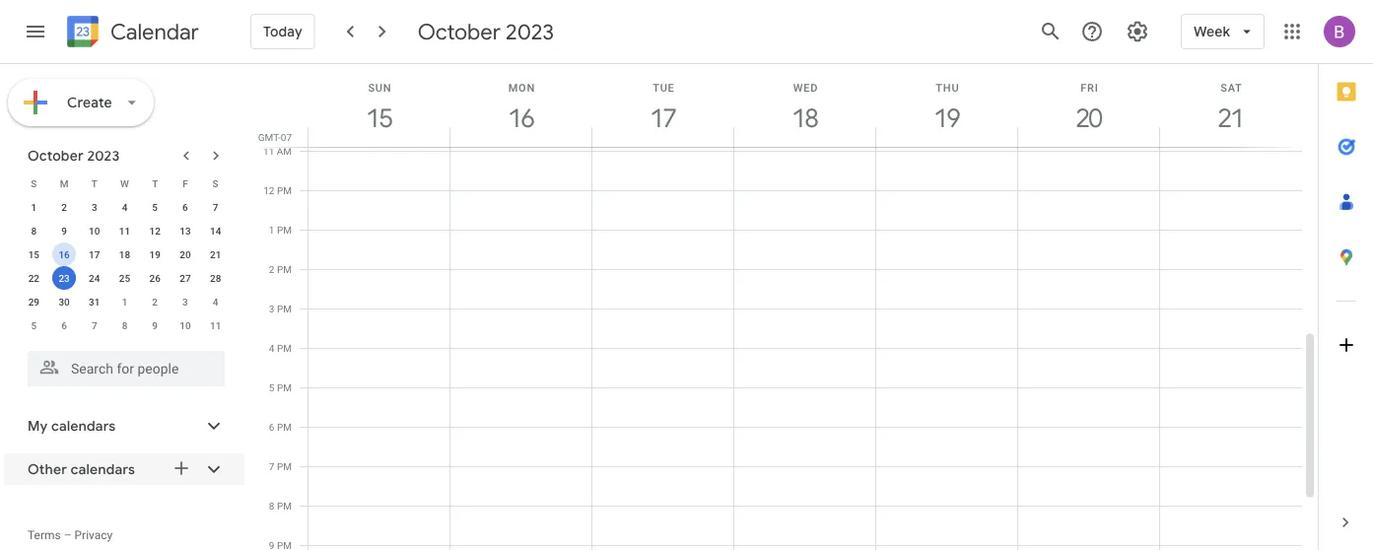 Task type: describe. For each thing, give the bounding box(es) containing it.
17 link
[[641, 96, 686, 141]]

20 column header
[[1017, 64, 1160, 147]]

26 element
[[143, 266, 167, 290]]

other calendars
[[28, 461, 135, 478]]

0 vertical spatial 2
[[61, 201, 67, 213]]

1 horizontal spatial october 2023
[[418, 18, 554, 45]]

sun
[[368, 81, 392, 94]]

22
[[28, 272, 39, 284]]

support image
[[1081, 20, 1104, 43]]

settings menu image
[[1126, 20, 1150, 43]]

am
[[277, 145, 292, 157]]

13
[[180, 225, 191, 237]]

19 column header
[[876, 64, 1018, 147]]

november 4 element
[[204, 290, 227, 314]]

pm for 7 pm
[[277, 460, 292, 472]]

main drawer image
[[24, 20, 47, 43]]

10 for 10 element
[[89, 225, 100, 237]]

8 pm
[[269, 500, 292, 512]]

26
[[149, 272, 161, 284]]

23 cell
[[49, 266, 79, 290]]

18 inside row
[[119, 248, 130, 260]]

11 for 11 element
[[119, 225, 130, 237]]

calendar
[[110, 18, 199, 46]]

0 vertical spatial 5
[[152, 201, 158, 213]]

20 inside 20 element
[[180, 248, 191, 260]]

create button
[[8, 79, 154, 126]]

tue
[[653, 81, 675, 94]]

terms – privacy
[[28, 528, 113, 542]]

19 link
[[925, 96, 970, 141]]

november 9 element
[[143, 314, 167, 337]]

tue 17
[[649, 81, 675, 134]]

4 for the november 4 "element" on the left bottom of the page
[[213, 296, 218, 308]]

21 inside row
[[210, 248, 221, 260]]

november 2 element
[[143, 290, 167, 314]]

7 for november 7 'element' on the bottom left
[[92, 319, 97, 331]]

21 element
[[204, 243, 227, 266]]

pm for 12 pm
[[277, 184, 292, 196]]

16 inside the mon 16
[[507, 102, 533, 134]]

pm for 4 pm
[[277, 342, 292, 354]]

15 column header
[[308, 64, 451, 147]]

24 element
[[83, 266, 106, 290]]

thu 19
[[933, 81, 960, 134]]

31
[[89, 296, 100, 308]]

2 for 2 pm
[[269, 263, 275, 275]]

0 horizontal spatial 2023
[[87, 147, 120, 164]]

6 for november 6 element
[[61, 319, 67, 331]]

row containing 1
[[19, 195, 231, 219]]

my
[[28, 417, 48, 435]]

25
[[119, 272, 130, 284]]

1 s from the left
[[31, 177, 37, 189]]

row containing 29
[[19, 290, 231, 314]]

0 horizontal spatial 3
[[92, 201, 97, 213]]

week
[[1194, 23, 1230, 40]]

pm for 5 pm
[[277, 382, 292, 393]]

8 for 8 pm
[[269, 500, 275, 512]]

november 7 element
[[83, 314, 106, 337]]

november 6 element
[[52, 314, 76, 337]]

7 for 7 pm
[[269, 460, 275, 472]]

5 for november 5 element
[[31, 319, 37, 331]]

thu
[[936, 81, 960, 94]]

gmt-
[[258, 131, 281, 143]]

10 element
[[83, 219, 106, 243]]

row group containing 1
[[19, 195, 231, 337]]

my calendars
[[28, 417, 116, 435]]

november 5 element
[[22, 314, 46, 337]]

28 element
[[204, 266, 227, 290]]

5 pm
[[269, 382, 292, 393]]

gmt-07
[[258, 131, 292, 143]]

0 vertical spatial 4
[[122, 201, 128, 213]]

5 for 5 pm
[[269, 382, 275, 393]]

0 horizontal spatial 1
[[31, 201, 37, 213]]

fri
[[1081, 81, 1099, 94]]

16 element
[[52, 243, 76, 266]]

6 pm
[[269, 421, 292, 433]]

row containing s
[[19, 172, 231, 195]]

0 vertical spatial 8
[[31, 225, 37, 237]]

2 for the november 2 "element"
[[152, 296, 158, 308]]

13 element
[[173, 219, 197, 243]]

calendars for other calendars
[[71, 461, 135, 478]]

4 pm
[[269, 342, 292, 354]]

0 vertical spatial october
[[418, 18, 501, 45]]

row containing 15
[[19, 243, 231, 266]]

wed 18
[[791, 81, 818, 134]]

m
[[60, 177, 68, 189]]

create
[[67, 94, 112, 111]]

f
[[183, 177, 188, 189]]

27
[[180, 272, 191, 284]]

18 column header
[[734, 64, 877, 147]]

row containing 5
[[19, 314, 231, 337]]

november 3 element
[[173, 290, 197, 314]]

pm for 6 pm
[[277, 421, 292, 433]]

pm for 1 pm
[[277, 224, 292, 236]]

16 link
[[499, 96, 544, 141]]

1 vertical spatial october 2023
[[28, 147, 120, 164]]

my calendars button
[[4, 410, 245, 442]]

23, today element
[[52, 266, 76, 290]]

19 element
[[143, 243, 167, 266]]



Task type: vqa. For each thing, say whether or not it's contained in the screenshot.
the middle 7
yes



Task type: locate. For each thing, give the bounding box(es) containing it.
9 up the 16 element
[[61, 225, 67, 237]]

0 horizontal spatial 17
[[89, 248, 100, 260]]

1 vertical spatial 10
[[180, 319, 191, 331]]

pm for 2 pm
[[277, 263, 292, 275]]

None search field
[[0, 343, 245, 386]]

11 down the gmt-
[[263, 145, 274, 157]]

1 horizontal spatial 1
[[122, 296, 128, 308]]

0 horizontal spatial 10
[[89, 225, 100, 237]]

8 up 15 element
[[31, 225, 37, 237]]

2 pm
[[269, 263, 292, 275]]

pm down 1 pm at the top left of the page
[[277, 263, 292, 275]]

21 inside column header
[[1217, 102, 1243, 134]]

20 link
[[1067, 96, 1112, 141]]

row containing 22
[[19, 266, 231, 290]]

19 inside row
[[149, 248, 161, 260]]

17 column header
[[592, 64, 735, 147]]

week button
[[1181, 8, 1265, 55]]

1 horizontal spatial 11
[[210, 319, 221, 331]]

17 inside column header
[[649, 102, 675, 134]]

4
[[122, 201, 128, 213], [213, 296, 218, 308], [269, 342, 275, 354]]

0 vertical spatial calendars
[[51, 417, 116, 435]]

6 pm from the top
[[277, 382, 292, 393]]

2 vertical spatial 1
[[122, 296, 128, 308]]

4 pm from the top
[[277, 303, 292, 315]]

calendars down my calendars dropdown button
[[71, 461, 135, 478]]

november 1 element
[[113, 290, 137, 314]]

pm down 4 pm
[[277, 382, 292, 393]]

07
[[281, 131, 292, 143]]

2 row from the top
[[19, 195, 231, 219]]

11 for november 11 element
[[210, 319, 221, 331]]

t
[[91, 177, 97, 189], [152, 177, 158, 189]]

pm down 6 pm
[[277, 460, 292, 472]]

21 column header
[[1159, 64, 1302, 147]]

1 vertical spatial 21
[[210, 248, 221, 260]]

5 down 4 pm
[[269, 382, 275, 393]]

pm for 8 pm
[[277, 500, 292, 512]]

8 down november 1 element
[[122, 319, 128, 331]]

1 vertical spatial october
[[28, 147, 84, 164]]

1 horizontal spatial 20
[[1075, 102, 1101, 134]]

7 up 14 element
[[213, 201, 218, 213]]

1 horizontal spatial 16
[[507, 102, 533, 134]]

7 pm from the top
[[277, 421, 292, 433]]

1 horizontal spatial october
[[418, 18, 501, 45]]

1 horizontal spatial 7
[[213, 201, 218, 213]]

calendars for my calendars
[[51, 417, 116, 435]]

october
[[418, 18, 501, 45], [28, 147, 84, 164]]

s
[[31, 177, 37, 189], [213, 177, 219, 189]]

11 up 18 element
[[119, 225, 130, 237]]

october up the 16 column header
[[418, 18, 501, 45]]

2 horizontal spatial 8
[[269, 500, 275, 512]]

grid
[[252, 64, 1318, 550]]

0 vertical spatial 20
[[1075, 102, 1101, 134]]

today button
[[250, 8, 315, 55]]

0 vertical spatial october 2023
[[418, 18, 554, 45]]

1 horizontal spatial 9
[[152, 319, 158, 331]]

october 2023
[[418, 18, 554, 45], [28, 147, 120, 164]]

22 element
[[22, 266, 46, 290]]

2 horizontal spatial 11
[[263, 145, 274, 157]]

0 vertical spatial 15
[[365, 102, 391, 134]]

1 horizontal spatial 4
[[213, 296, 218, 308]]

wed
[[793, 81, 818, 94]]

15 inside sun 15
[[365, 102, 391, 134]]

add other calendars image
[[172, 458, 191, 478]]

1 horizontal spatial t
[[152, 177, 158, 189]]

20 element
[[173, 243, 197, 266]]

4 row from the top
[[19, 243, 231, 266]]

5 up 12 element
[[152, 201, 158, 213]]

0 horizontal spatial t
[[91, 177, 97, 189]]

18
[[791, 102, 817, 134], [119, 248, 130, 260]]

pm for 3 pm
[[277, 303, 292, 315]]

11 for 11 am
[[263, 145, 274, 157]]

5 pm from the top
[[277, 342, 292, 354]]

1 up 15 element
[[31, 201, 37, 213]]

1 pm
[[269, 224, 292, 236]]

12 for 12 pm
[[263, 184, 275, 196]]

terms
[[28, 528, 61, 542]]

2 horizontal spatial 5
[[269, 382, 275, 393]]

10
[[89, 225, 100, 237], [180, 319, 191, 331]]

11
[[263, 145, 274, 157], [119, 225, 130, 237], [210, 319, 221, 331]]

9 pm from the top
[[277, 500, 292, 512]]

28
[[210, 272, 221, 284]]

2023 up mon
[[506, 18, 554, 45]]

2 inside "element"
[[152, 296, 158, 308]]

2 horizontal spatial 4
[[269, 342, 275, 354]]

w
[[120, 177, 129, 189]]

october 2023 up m
[[28, 147, 120, 164]]

1 horizontal spatial 15
[[365, 102, 391, 134]]

grid containing 15
[[252, 64, 1318, 550]]

october 2023 grid
[[19, 172, 231, 337]]

17 element
[[83, 243, 106, 266]]

2 horizontal spatial 6
[[269, 421, 275, 433]]

25 element
[[113, 266, 137, 290]]

3 pm
[[269, 303, 292, 315]]

1 horizontal spatial 10
[[180, 319, 191, 331]]

calendar heading
[[106, 18, 199, 46]]

21
[[1217, 102, 1243, 134], [210, 248, 221, 260]]

29 element
[[22, 290, 46, 314]]

12 element
[[143, 219, 167, 243]]

1 horizontal spatial 2
[[152, 296, 158, 308]]

6 down 30 element on the left bottom of page
[[61, 319, 67, 331]]

sun 15
[[365, 81, 392, 134]]

1 horizontal spatial 8
[[122, 319, 128, 331]]

1 vertical spatial 6
[[61, 319, 67, 331]]

2 horizontal spatial 7
[[269, 460, 275, 472]]

21 link
[[1209, 96, 1254, 141]]

s right f
[[213, 177, 219, 189]]

16 down mon
[[507, 102, 533, 134]]

other
[[28, 461, 67, 478]]

calendars inside my calendars dropdown button
[[51, 417, 116, 435]]

0 vertical spatial 9
[[61, 225, 67, 237]]

21 up 28
[[210, 248, 221, 260]]

20
[[1075, 102, 1101, 134], [180, 248, 191, 260]]

0 horizontal spatial 15
[[28, 248, 39, 260]]

20 inside 20 column header
[[1075, 102, 1101, 134]]

calendars inside the other calendars 'dropdown button'
[[71, 461, 135, 478]]

18 down wed
[[791, 102, 817, 134]]

pm down am
[[277, 184, 292, 196]]

16
[[507, 102, 533, 134], [59, 248, 70, 260]]

1 vertical spatial 4
[[213, 296, 218, 308]]

2 s from the left
[[213, 177, 219, 189]]

pm down 5 pm
[[277, 421, 292, 433]]

6 inside november 6 element
[[61, 319, 67, 331]]

pm up 4 pm
[[277, 303, 292, 315]]

mon
[[508, 81, 535, 94]]

mon 16
[[507, 81, 535, 134]]

19 down thu
[[933, 102, 959, 134]]

1
[[31, 201, 37, 213], [269, 224, 275, 236], [122, 296, 128, 308]]

0 horizontal spatial 5
[[31, 319, 37, 331]]

12 up 19 element
[[149, 225, 161, 237]]

1 for 1 pm
[[269, 224, 275, 236]]

sat
[[1221, 81, 1243, 94]]

1 horizontal spatial s
[[213, 177, 219, 189]]

0 horizontal spatial 20
[[180, 248, 191, 260]]

6 down f
[[182, 201, 188, 213]]

7
[[213, 201, 218, 213], [92, 319, 97, 331], [269, 460, 275, 472]]

sat 21
[[1217, 81, 1243, 134]]

19 inside the thu 19
[[933, 102, 959, 134]]

0 vertical spatial 6
[[182, 201, 188, 213]]

12 down 11 am
[[263, 184, 275, 196]]

1 pm from the top
[[277, 184, 292, 196]]

15 element
[[22, 243, 46, 266]]

0 vertical spatial 10
[[89, 225, 100, 237]]

1 horizontal spatial 18
[[791, 102, 817, 134]]

7 pm
[[269, 460, 292, 472]]

2023
[[506, 18, 554, 45], [87, 147, 120, 164]]

15 up "22"
[[28, 248, 39, 260]]

1 vertical spatial 8
[[122, 319, 128, 331]]

0 vertical spatial 1
[[31, 201, 37, 213]]

1 vertical spatial 2
[[269, 263, 275, 275]]

2 inside grid
[[269, 263, 275, 275]]

privacy link
[[74, 528, 113, 542]]

november 11 element
[[204, 314, 227, 337]]

0 horizontal spatial 6
[[61, 319, 67, 331]]

october 2023 up mon
[[418, 18, 554, 45]]

privacy
[[74, 528, 113, 542]]

2 horizontal spatial 3
[[269, 303, 275, 315]]

5 down the 29 element
[[31, 319, 37, 331]]

1 down 12 pm
[[269, 224, 275, 236]]

2023 down create
[[87, 147, 120, 164]]

9
[[61, 225, 67, 237], [152, 319, 158, 331]]

0 vertical spatial 17
[[649, 102, 675, 134]]

3 row from the top
[[19, 219, 231, 243]]

2
[[61, 201, 67, 213], [269, 263, 275, 275], [152, 296, 158, 308]]

18 link
[[783, 96, 828, 141]]

3 down 2 pm at left
[[269, 303, 275, 315]]

8 down the '7 pm'
[[269, 500, 275, 512]]

27 element
[[173, 266, 197, 290]]

3 for november 3 element
[[182, 296, 188, 308]]

4 inside "element"
[[213, 296, 218, 308]]

0 horizontal spatial 4
[[122, 201, 128, 213]]

10 up 17 element at top left
[[89, 225, 100, 237]]

1 vertical spatial 12
[[149, 225, 161, 237]]

16 column header
[[450, 64, 593, 147]]

10 for november 10 element
[[180, 319, 191, 331]]

2 vertical spatial 6
[[269, 421, 275, 433]]

pm down the '7 pm'
[[277, 500, 292, 512]]

calendars up other calendars
[[51, 417, 116, 435]]

17 down tue
[[649, 102, 675, 134]]

30
[[59, 296, 70, 308]]

20 down 13
[[180, 248, 191, 260]]

1 down 25 element
[[122, 296, 128, 308]]

2 pm from the top
[[277, 224, 292, 236]]

0 horizontal spatial 9
[[61, 225, 67, 237]]

4 down 28 element
[[213, 296, 218, 308]]

4 for 4 pm
[[269, 342, 275, 354]]

2 t from the left
[[152, 177, 158, 189]]

3
[[92, 201, 97, 213], [182, 296, 188, 308], [269, 303, 275, 315]]

calendars
[[51, 417, 116, 435], [71, 461, 135, 478]]

17 inside october 2023 grid
[[89, 248, 100, 260]]

1 vertical spatial 20
[[180, 248, 191, 260]]

0 vertical spatial 2023
[[506, 18, 554, 45]]

16 up 23 at the left
[[59, 248, 70, 260]]

6 row from the top
[[19, 290, 231, 314]]

18 up 25
[[119, 248, 130, 260]]

7 row from the top
[[19, 314, 231, 337]]

1 horizontal spatial 3
[[182, 296, 188, 308]]

31 element
[[83, 290, 106, 314]]

0 horizontal spatial 11
[[119, 225, 130, 237]]

1 row from the top
[[19, 172, 231, 195]]

2 horizontal spatial 2
[[269, 263, 275, 275]]

0 vertical spatial 12
[[263, 184, 275, 196]]

3 up 10 element
[[92, 201, 97, 213]]

12 pm
[[263, 184, 292, 196]]

17
[[649, 102, 675, 134], [89, 248, 100, 260]]

2 down m
[[61, 201, 67, 213]]

t right m
[[91, 177, 97, 189]]

8 pm from the top
[[277, 460, 292, 472]]

8 for november 8 element
[[122, 319, 128, 331]]

pm up 2 pm at left
[[277, 224, 292, 236]]

–
[[64, 528, 72, 542]]

today
[[263, 23, 302, 40]]

7 down 6 pm
[[269, 460, 275, 472]]

2 horizontal spatial 1
[[269, 224, 275, 236]]

2 vertical spatial 7
[[269, 460, 275, 472]]

11 element
[[113, 219, 137, 243]]

november 10 element
[[173, 314, 197, 337]]

1 horizontal spatial 5
[[152, 201, 158, 213]]

15
[[365, 102, 391, 134], [28, 248, 39, 260]]

1 horizontal spatial 17
[[649, 102, 675, 134]]

1 vertical spatial 17
[[89, 248, 100, 260]]

tab list
[[1319, 64, 1373, 495]]

19
[[933, 102, 959, 134], [149, 248, 161, 260]]

2 up november 9 element
[[152, 296, 158, 308]]

4 inside grid
[[269, 342, 275, 354]]

row
[[19, 172, 231, 195], [19, 195, 231, 219], [19, 219, 231, 243], [19, 243, 231, 266], [19, 266, 231, 290], [19, 290, 231, 314], [19, 314, 231, 337]]

1 for november 1 element
[[122, 296, 128, 308]]

0 vertical spatial 11
[[263, 145, 274, 157]]

2 down 1 pm at the top left of the page
[[269, 263, 275, 275]]

row group
[[19, 195, 231, 337]]

october up m
[[28, 147, 84, 164]]

other calendars button
[[4, 454, 245, 485]]

1 vertical spatial calendars
[[71, 461, 135, 478]]

10 down november 3 element
[[180, 319, 191, 331]]

12 inside row
[[149, 225, 161, 237]]

calendar element
[[63, 12, 199, 55]]

21 down 'sat'
[[1217, 102, 1243, 134]]

18 inside wed 18
[[791, 102, 817, 134]]

24
[[89, 272, 100, 284]]

16 cell
[[49, 243, 79, 266]]

12 inside grid
[[263, 184, 275, 196]]

3 for 3 pm
[[269, 303, 275, 315]]

14 element
[[204, 219, 227, 243]]

12
[[263, 184, 275, 196], [149, 225, 161, 237]]

30 element
[[52, 290, 76, 314]]

15 inside row
[[28, 248, 39, 260]]

t left f
[[152, 177, 158, 189]]

4 up 5 pm
[[269, 342, 275, 354]]

6 for 6 pm
[[269, 421, 275, 433]]

17 up 24
[[89, 248, 100, 260]]

7 inside grid
[[269, 460, 275, 472]]

11 down the november 4 "element" on the left bottom of the page
[[210, 319, 221, 331]]

19 up 26
[[149, 248, 161, 260]]

0 vertical spatial 19
[[933, 102, 959, 134]]

0 vertical spatial 18
[[791, 102, 817, 134]]

1 horizontal spatial 6
[[182, 201, 188, 213]]

7 inside 'element'
[[92, 319, 97, 331]]

1 horizontal spatial 19
[[933, 102, 959, 134]]

Search for people text field
[[39, 351, 213, 386]]

2 vertical spatial 2
[[152, 296, 158, 308]]

0 horizontal spatial 19
[[149, 248, 161, 260]]

29
[[28, 296, 39, 308]]

15 link
[[357, 96, 402, 141]]

1 horizontal spatial 12
[[263, 184, 275, 196]]

pm down 3 pm
[[277, 342, 292, 354]]

0 horizontal spatial 21
[[210, 248, 221, 260]]

row containing 8
[[19, 219, 231, 243]]

5 inside november 5 element
[[31, 319, 37, 331]]

s left m
[[31, 177, 37, 189]]

5 row from the top
[[19, 266, 231, 290]]

5
[[152, 201, 158, 213], [31, 319, 37, 331], [269, 382, 275, 393]]

6 down 5 pm
[[269, 421, 275, 433]]

2 vertical spatial 5
[[269, 382, 275, 393]]

1 vertical spatial 7
[[92, 319, 97, 331]]

3 up november 10 element
[[182, 296, 188, 308]]

6
[[182, 201, 188, 213], [61, 319, 67, 331], [269, 421, 275, 433]]

1 t from the left
[[91, 177, 97, 189]]

november 8 element
[[113, 314, 137, 337]]

pm
[[277, 184, 292, 196], [277, 224, 292, 236], [277, 263, 292, 275], [277, 303, 292, 315], [277, 342, 292, 354], [277, 382, 292, 393], [277, 421, 292, 433], [277, 460, 292, 472], [277, 500, 292, 512]]

0 horizontal spatial 8
[[31, 225, 37, 237]]

1 vertical spatial 19
[[149, 248, 161, 260]]

23
[[59, 272, 70, 284]]

0 horizontal spatial october 2023
[[28, 147, 120, 164]]

18 element
[[113, 243, 137, 266]]

12 for 12
[[149, 225, 161, 237]]

2 vertical spatial 8
[[269, 500, 275, 512]]

fri 20
[[1075, 81, 1101, 134]]

2 vertical spatial 4
[[269, 342, 275, 354]]

14
[[210, 225, 221, 237]]

1 vertical spatial 1
[[269, 224, 275, 236]]

15 down sun
[[365, 102, 391, 134]]

4 up 11 element
[[122, 201, 128, 213]]

0 horizontal spatial 16
[[59, 248, 70, 260]]

0 horizontal spatial 2
[[61, 201, 67, 213]]

1 vertical spatial 2023
[[87, 147, 120, 164]]

0 horizontal spatial s
[[31, 177, 37, 189]]

8
[[31, 225, 37, 237], [122, 319, 128, 331], [269, 500, 275, 512]]

0 horizontal spatial 18
[[119, 248, 130, 260]]

7 down 31 element
[[92, 319, 97, 331]]

3 pm from the top
[[277, 263, 292, 275]]

1 vertical spatial 5
[[31, 319, 37, 331]]

9 down the november 2 "element"
[[152, 319, 158, 331]]

0 vertical spatial 7
[[213, 201, 218, 213]]

0 vertical spatial 16
[[507, 102, 533, 134]]

terms link
[[28, 528, 61, 542]]

16 inside the 16 element
[[59, 248, 70, 260]]

1 vertical spatial 16
[[59, 248, 70, 260]]

1 vertical spatial 9
[[152, 319, 158, 331]]

1 horizontal spatial 2023
[[506, 18, 554, 45]]

1 vertical spatial 15
[[28, 248, 39, 260]]

11 am
[[263, 145, 292, 157]]

20 down fri
[[1075, 102, 1101, 134]]



